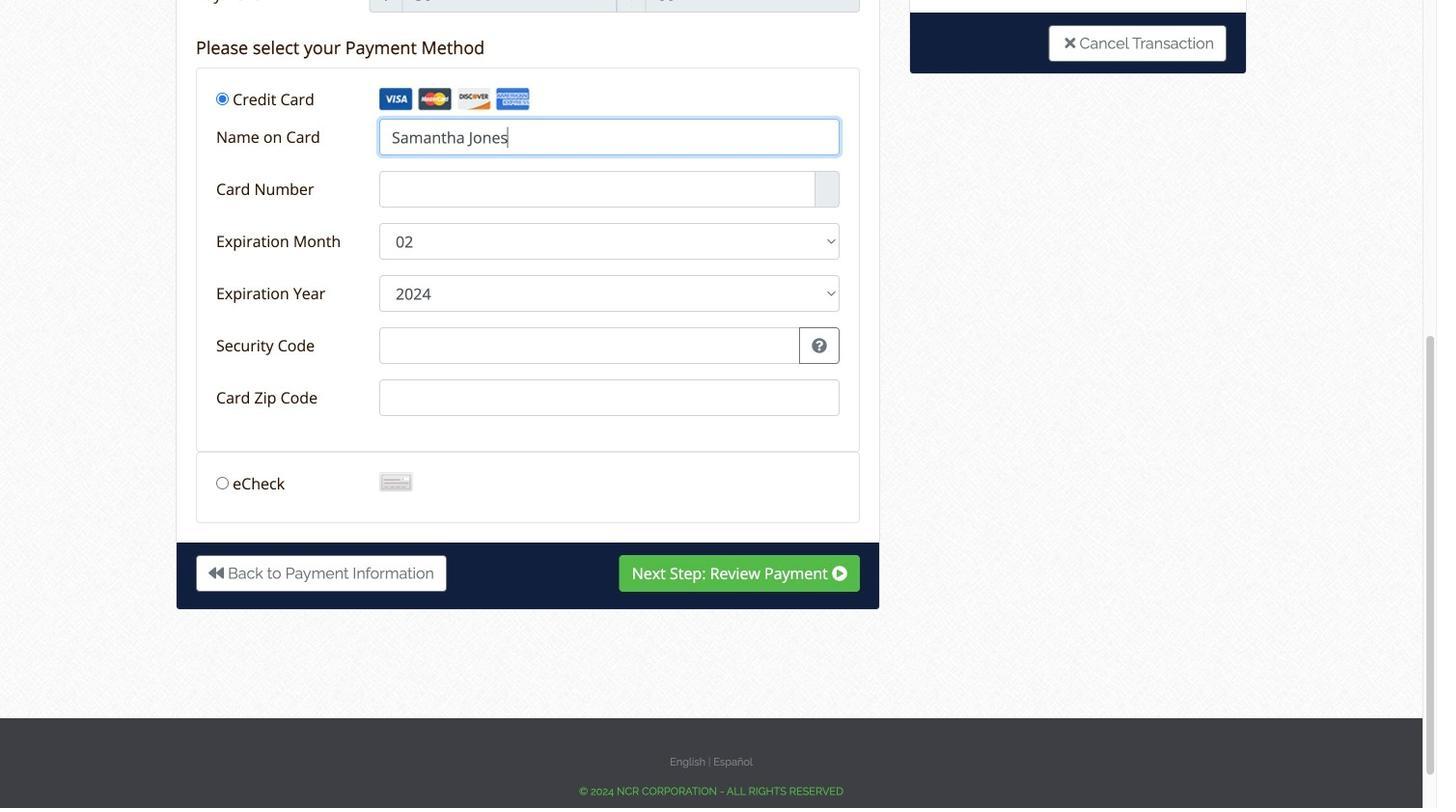 Task type: vqa. For each thing, say whether or not it's contained in the screenshot.
cc mastercard image
no



Task type: describe. For each thing, give the bounding box(es) containing it.
what is a credit card security code? image
[[812, 338, 828, 354]]



Task type: locate. For each thing, give the bounding box(es) containing it.
remove image
[[1066, 35, 1076, 51]]

None radio
[[216, 93, 229, 105], [216, 477, 229, 490], [216, 93, 229, 105], [216, 477, 229, 490]]

backward image
[[209, 566, 224, 581]]

None text field
[[402, 0, 617, 13], [646, 0, 860, 13], [380, 119, 840, 156], [380, 328, 801, 364], [402, 0, 617, 13], [646, 0, 860, 13], [380, 119, 840, 156], [380, 328, 801, 364]]

play circle image
[[832, 566, 848, 582]]

None text field
[[380, 171, 816, 208], [380, 380, 840, 416], [380, 171, 816, 208], [380, 380, 840, 416]]



